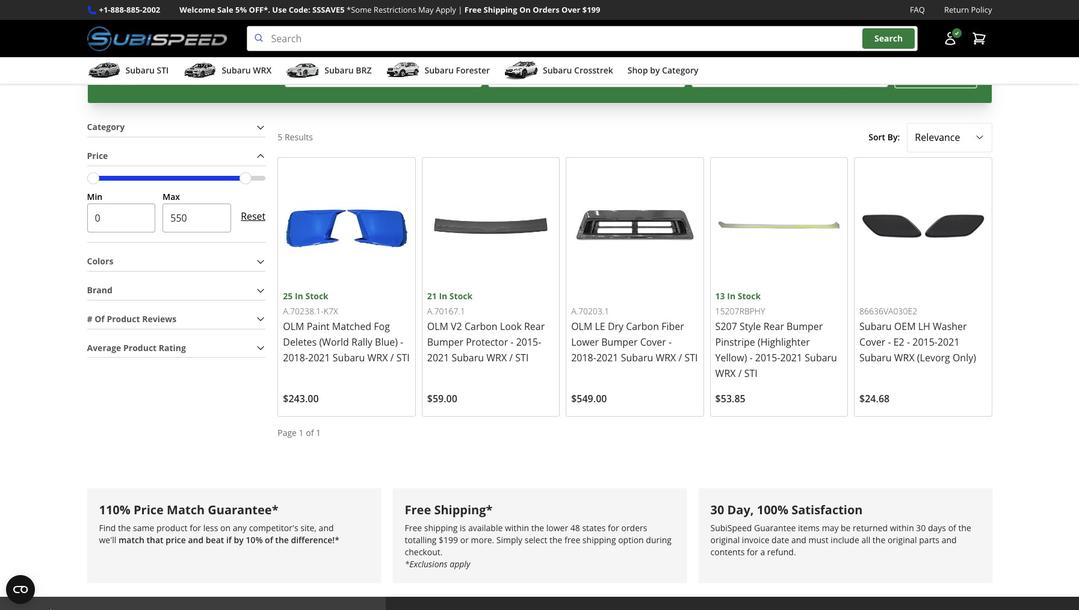 Task type: vqa. For each thing, say whether or not it's contained in the screenshot.
must
yes



Task type: describe. For each thing, give the bounding box(es) containing it.
contents
[[711, 546, 745, 558]]

must
[[809, 534, 829, 546]]

subaru inside subaru sti dropdown button
[[126, 65, 155, 76]]

10%
[[246, 534, 263, 546]]

include
[[831, 534, 860, 546]]

compatible
[[170, 60, 222, 74]]

- right e2
[[907, 335, 911, 349]]

*some
[[347, 4, 372, 15]]

subaru forester button
[[386, 60, 490, 84]]

faq
[[910, 4, 926, 15]]

welcome sale 5% off*. use code: sssave5
[[180, 4, 345, 15]]

sti inside 13 in stock 15207rbphy s207 style rear bumper pinstripe (highlighter yellow) - 2015-2021 subaru wrx / sti
[[745, 367, 758, 380]]

subaru forester
[[425, 65, 490, 76]]

2 vertical spatial free
[[405, 522, 422, 534]]

cover inside subaru oem lh washer cover - e2 - 2015-2021 subaru wrx (levorg only)
[[860, 335, 886, 349]]

888-
[[111, 4, 126, 15]]

0 vertical spatial free
[[465, 4, 482, 15]]

brand
[[87, 284, 112, 296]]

s207 style rear bumper pinstripe (highlighter yellow) - 2015-2021 subaru wrx / sti image
[[716, 162, 843, 290]]

subaru inside subaru crosstrek dropdown button
[[543, 65, 572, 76]]

0 vertical spatial $199
[[583, 4, 601, 15]]

bumper inside olm le dry carbon fiber lower bumper cover - 2018-2021 subaru wrx / sti
[[602, 335, 638, 349]]

items
[[799, 522, 820, 534]]

5
[[278, 131, 283, 143]]

wrx inside 21 in stock a.70167.1 olm v2 carbon look rear bumper protector - 2015- 2021 subaru wrx / sti
[[487, 351, 507, 364]]

cover inside olm le dry carbon fiber lower bumper cover - 2018-2021 subaru wrx / sti
[[641, 335, 667, 349]]

brand button
[[87, 281, 266, 300]]

a subaru crosstrek thumbnail image image
[[505, 61, 538, 80]]

- inside 13 in stock 15207rbphy s207 style rear bumper pinstripe (highlighter yellow) - 2015-2021 subaru wrx / sti
[[750, 351, 753, 364]]

sti inside olm le dry carbon fiber lower bumper cover - 2018-2021 subaru wrx / sti
[[685, 351, 698, 364]]

le
[[595, 320, 606, 333]]

site,
[[301, 522, 317, 534]]

invoice
[[742, 534, 770, 546]]

0 horizontal spatial by
[[234, 534, 244, 546]]

$59.00
[[427, 392, 458, 405]]

olm le dry carbon fiber lower bumper cover - 2018-2021 subaru wrx / sti image
[[572, 162, 699, 290]]

wrx inside olm le dry carbon fiber lower bumper cover - 2018-2021 subaru wrx / sti
[[656, 351, 676, 364]]

subaru inside 21 in stock a.70167.1 olm v2 carbon look rear bumper protector - 2015- 2021 subaru wrx / sti
[[452, 351, 484, 364]]

more.
[[471, 534, 495, 546]]

fog
[[374, 320, 390, 333]]

48
[[571, 522, 580, 534]]

subaru brz button
[[286, 60, 372, 84]]

see only parts compatible with your vehicle
[[102, 60, 269, 88]]

13
[[716, 290, 725, 302]]

subaru inside subaru brz dropdown button
[[325, 65, 354, 76]]

wrx inside 25 in stock a.70238.1-k7x olm paint matched fog deletes (world rally blue) - 2018-2021 subaru wrx / sti
[[368, 351, 388, 364]]

match
[[167, 501, 205, 518]]

+1-888-885-2002
[[99, 4, 160, 15]]

21
[[427, 290, 437, 302]]

olm inside olm le dry carbon fiber lower bumper cover - 2018-2021 subaru wrx / sti
[[572, 320, 593, 333]]

subaru crosstrek
[[543, 65, 613, 76]]

shipping*
[[434, 501, 493, 518]]

2 original from the left
[[888, 534, 918, 546]]

and inside "find the same product for less on any competitor's site, and we'll"
[[319, 522, 334, 534]]

that
[[147, 534, 164, 546]]

price inside dropdown button
[[87, 150, 108, 161]]

yellow)
[[716, 351, 748, 364]]

match
[[119, 534, 144, 546]]

bumper inside 21 in stock a.70167.1 olm v2 carbon look rear bumper protector - 2015- 2021 subaru wrx / sti
[[427, 335, 464, 349]]

satisfaction
[[792, 501, 863, 518]]

100%
[[757, 501, 789, 518]]

the down "lower"
[[550, 534, 563, 546]]

subaru inside olm le dry carbon fiber lower bumper cover - 2018-2021 subaru wrx / sti
[[621, 351, 654, 364]]

off*.
[[249, 4, 270, 15]]

find the same product for less on any competitor's site, and we'll
[[99, 522, 334, 546]]

2018- inside 25 in stock a.70238.1-k7x olm paint matched fog deletes (world rally blue) - 2018-2021 subaru wrx / sti
[[283, 351, 308, 364]]

parts inside 30 day, 100% satisfaction subispeed guarantee items may be returned within 30 days of the original invoice date and must include all the original parts and contents for a refund.
[[920, 534, 940, 546]]

bumper covers
[[87, 6, 197, 26]]

during
[[646, 534, 672, 546]]

with
[[225, 60, 245, 74]]

subaru inside 13 in stock 15207rbphy s207 style rear bumper pinstripe (highlighter yellow) - 2015-2021 subaru wrx / sti
[[805, 351, 838, 364]]

any
[[233, 522, 247, 534]]

a subaru brz thumbnail image image
[[286, 61, 320, 80]]

stock for olm
[[450, 290, 473, 302]]

0 vertical spatial product
[[107, 313, 140, 325]]

subispeed logo image
[[87, 26, 227, 51]]

look
[[500, 320, 522, 333]]

sti inside 25 in stock a.70238.1-k7x olm paint matched fog deletes (world rally blue) - 2018-2021 subaru wrx / sti
[[397, 351, 410, 364]]

the right "all"
[[873, 534, 886, 546]]

/ inside olm le dry carbon fiber lower bumper cover - 2018-2021 subaru wrx / sti
[[679, 351, 683, 364]]

apply
[[450, 558, 471, 570]]

(world
[[319, 335, 349, 349]]

stock for k7x
[[306, 290, 329, 302]]

button image
[[943, 31, 958, 46]]

average product rating button
[[87, 339, 266, 357]]

shipping
[[484, 4, 518, 15]]

of down competitor's
[[265, 534, 273, 546]]

olm inside 21 in stock a.70167.1 olm v2 carbon look rear bumper protector - 2015- 2021 subaru wrx / sti
[[427, 320, 449, 333]]

in for olm
[[295, 290, 303, 302]]

return policy
[[945, 4, 993, 15]]

fiber
[[662, 320, 685, 333]]

protector
[[466, 335, 508, 349]]

- inside olm le dry carbon fiber lower bumper cover - 2018-2021 subaru wrx / sti
[[669, 335, 672, 349]]

guarantee*
[[208, 501, 279, 518]]

matched
[[332, 320, 372, 333]]

/ inside 13 in stock 15207rbphy s207 style rear bumper pinstripe (highlighter yellow) - 2015-2021 subaru wrx / sti
[[739, 367, 742, 380]]

category button
[[87, 118, 266, 137]]

wrx inside dropdown button
[[253, 65, 272, 76]]

only
[[121, 60, 141, 74]]

1 1 from the left
[[299, 427, 304, 438]]

average product rating
[[87, 342, 186, 353]]

may
[[419, 4, 434, 15]]

code:
[[289, 4, 311, 15]]

stock for s207
[[738, 290, 761, 302]]

a subaru wrx thumbnail image image
[[183, 61, 217, 80]]

25
[[283, 290, 293, 302]]

k7x
[[324, 305, 338, 317]]

1 vertical spatial price
[[134, 501, 164, 518]]

a.70238.1-
[[283, 305, 324, 317]]

subaru inside 'subaru wrx' dropdown button
[[222, 65, 251, 76]]

s207
[[716, 320, 738, 333]]

885-
[[126, 4, 142, 15]]

search button
[[863, 29, 915, 49]]

the down competitor's
[[275, 534, 289, 546]]

less
[[203, 522, 218, 534]]

search input field
[[247, 26, 918, 51]]

orders
[[533, 4, 560, 15]]

results
[[285, 131, 313, 143]]

be
[[841, 522, 851, 534]]

a.70167.1
[[427, 305, 465, 317]]

for inside 'free shipping* free shipping is available within the lower 48 states for orders totalling $199 or more. simply select the free shipping option during checkout. *exclusions apply'
[[608, 522, 620, 534]]

and down days
[[942, 534, 957, 546]]

2 1 from the left
[[316, 427, 321, 438]]

1 original from the left
[[711, 534, 740, 546]]

subaru inside 25 in stock a.70238.1-k7x olm paint matched fog deletes (world rally blue) - 2018-2021 subaru wrx / sti
[[333, 351, 365, 364]]

2021 inside 13 in stock 15207rbphy s207 style rear bumper pinstripe (highlighter yellow) - 2015-2021 subaru wrx / sti
[[781, 351, 803, 364]]

rear inside 21 in stock a.70167.1 olm v2 carbon look rear bumper protector - 2015- 2021 subaru wrx / sti
[[524, 320, 545, 333]]

21 in stock a.70167.1 olm v2 carbon look rear bumper protector - 2015- 2021 subaru wrx / sti
[[427, 290, 545, 364]]

return
[[945, 4, 970, 15]]

/ inside 25 in stock a.70238.1-k7x olm paint matched fog deletes (world rally blue) - 2018-2021 subaru wrx / sti
[[391, 351, 394, 364]]

forester
[[456, 65, 490, 76]]

may
[[822, 522, 839, 534]]

policy
[[972, 4, 993, 15]]

colors
[[87, 256, 113, 267]]



Task type: locate. For each thing, give the bounding box(es) containing it.
1 carbon from the left
[[465, 320, 498, 333]]

subaru down rally at the bottom
[[333, 351, 365, 364]]

1 horizontal spatial parts
[[920, 534, 940, 546]]

1 horizontal spatial 2018-
[[572, 351, 597, 364]]

max
[[163, 191, 180, 202]]

subaru up $24.68
[[860, 351, 892, 364]]

subaru down protector
[[452, 351, 484, 364]]

price up minimum slider
[[87, 150, 108, 161]]

shop by category
[[628, 65, 699, 76]]

deletes
[[283, 335, 317, 349]]

*exclusions
[[405, 558, 448, 570]]

5%
[[235, 4, 247, 15]]

sort by:
[[869, 131, 900, 143]]

2021 down the (world
[[308, 351, 330, 364]]

lower
[[547, 522, 569, 534]]

on
[[520, 4, 531, 15]]

2015- inside 13 in stock 15207rbphy s207 style rear bumper pinstripe (highlighter yellow) - 2015-2021 subaru wrx / sti
[[756, 351, 781, 364]]

sti down blue)
[[397, 351, 410, 364]]

original up the contents
[[711, 534, 740, 546]]

page
[[278, 427, 297, 438]]

subaru left 'forester'
[[425, 65, 454, 76]]

2021 inside subaru oem lh washer cover - e2 - 2015-2021 subaru wrx (levorg only)
[[938, 335, 960, 349]]

$24.68
[[860, 392, 890, 405]]

maximum slider
[[240, 172, 252, 184]]

0 horizontal spatial shipping
[[424, 522, 458, 534]]

a subaru forester thumbnail image image
[[386, 61, 420, 80]]

2021 down washer
[[938, 335, 960, 349]]

in right 13
[[728, 290, 736, 302]]

of right days
[[949, 522, 957, 534]]

reset button
[[241, 202, 266, 231]]

2002
[[142, 4, 160, 15]]

2 horizontal spatial olm
[[572, 320, 593, 333]]

1 vertical spatial shipping
[[583, 534, 616, 546]]

$53.85
[[716, 392, 746, 405]]

2021 inside 25 in stock a.70238.1-k7x olm paint matched fog deletes (world rally blue) - 2018-2021 subaru wrx / sti
[[308, 351, 330, 364]]

paint
[[307, 320, 330, 333]]

13 in stock 15207rbphy s207 style rear bumper pinstripe (highlighter yellow) - 2015-2021 subaru wrx / sti
[[716, 290, 838, 380]]

2015- for olm v2 carbon look rear bumper protector - 2015- 2021 subaru wrx / sti
[[516, 335, 542, 349]]

sort
[[869, 131, 886, 143]]

2021 up $59.00
[[427, 351, 449, 364]]

stock
[[306, 290, 329, 302], [450, 290, 473, 302], [738, 290, 761, 302]]

shipping
[[424, 522, 458, 534], [583, 534, 616, 546]]

2015- for s207 style rear bumper pinstripe (highlighter yellow) - 2015-2021 subaru wrx / sti
[[756, 351, 781, 364]]

vehicle
[[102, 75, 135, 88]]

5 results
[[278, 131, 313, 143]]

wrx down e2
[[895, 351, 915, 364]]

$199 inside 'free shipping* free shipping is available within the lower 48 states for orders totalling $199 or more. simply select the free shipping option during checkout. *exclusions apply'
[[439, 534, 458, 546]]

minimum slider
[[87, 172, 99, 184]]

Select Make button
[[488, 61, 686, 87]]

$199
[[583, 4, 601, 15], [439, 534, 458, 546]]

subaru down dry in the bottom right of the page
[[621, 351, 654, 364]]

olm inside 25 in stock a.70238.1-k7x olm paint matched fog deletes (world rally blue) - 2018-2021 subaru wrx / sti
[[283, 320, 304, 333]]

0 vertical spatial parts
[[143, 60, 168, 74]]

2018- down lower
[[572, 351, 597, 364]]

in right 25
[[295, 290, 303, 302]]

price
[[87, 150, 108, 161], [134, 501, 164, 518]]

$199 left or
[[439, 534, 458, 546]]

by inside dropdown button
[[651, 65, 660, 76]]

bumper inside 13 in stock 15207rbphy s207 style rear bumper pinstripe (highlighter yellow) - 2015-2021 subaru wrx / sti
[[787, 320, 823, 333]]

1 horizontal spatial shipping
[[583, 534, 616, 546]]

sti inside dropdown button
[[157, 65, 169, 76]]

/ inside 21 in stock a.70167.1 olm v2 carbon look rear bumper protector - 2015- 2021 subaru wrx / sti
[[510, 351, 513, 364]]

same
[[133, 522, 154, 534]]

- right yellow)
[[750, 351, 753, 364]]

#
[[87, 313, 92, 325]]

free
[[465, 4, 482, 15], [405, 501, 431, 518], [405, 522, 422, 534]]

0 vertical spatial shipping
[[424, 522, 458, 534]]

0 horizontal spatial carbon
[[465, 320, 498, 333]]

15207rbphy
[[716, 305, 766, 317]]

0 horizontal spatial parts
[[143, 60, 168, 74]]

2021 down lower
[[597, 351, 619, 364]]

in inside 21 in stock a.70167.1 olm v2 carbon look rear bumper protector - 2015- 2021 subaru wrx / sti
[[439, 290, 448, 302]]

olm up deletes at left
[[283, 320, 304, 333]]

and left beat
[[188, 534, 204, 546]]

within up simply
[[505, 522, 529, 534]]

subaru right a subaru wrx thumbnail image
[[222, 65, 251, 76]]

carbon up protector
[[465, 320, 498, 333]]

sti
[[157, 65, 169, 76], [397, 351, 410, 364], [516, 351, 529, 364], [685, 351, 698, 364], [745, 367, 758, 380]]

over
[[562, 4, 581, 15]]

- down the fiber
[[669, 335, 672, 349]]

1 horizontal spatial olm
[[427, 320, 449, 333]]

1 horizontal spatial price
[[134, 501, 164, 518]]

# of product reviews
[[87, 313, 177, 325]]

wrx down yellow)
[[716, 367, 736, 380]]

a subaru sti thumbnail image image
[[87, 61, 121, 80]]

product
[[157, 522, 188, 534]]

0 horizontal spatial 2015-
[[516, 335, 542, 349]]

/ down look
[[510, 351, 513, 364]]

olm v2 carbon look rear bumper protector - 2015-2021 subaru wrx / sti image
[[427, 162, 555, 290]]

2 2018- from the left
[[572, 351, 597, 364]]

2 olm from the left
[[427, 320, 449, 333]]

for left less
[[190, 522, 201, 534]]

of
[[95, 313, 105, 325], [306, 427, 314, 438], [949, 522, 957, 534], [265, 534, 273, 546]]

parts right the 'only'
[[143, 60, 168, 74]]

and up difference!*
[[319, 522, 334, 534]]

2 in from the left
[[439, 290, 448, 302]]

of right page
[[306, 427, 314, 438]]

2 horizontal spatial in
[[728, 290, 736, 302]]

wrx inside 13 in stock 15207rbphy s207 style rear bumper pinstripe (highlighter yellow) - 2015-2021 subaru wrx / sti
[[716, 367, 736, 380]]

1 horizontal spatial carbon
[[626, 320, 659, 333]]

wrx down the fiber
[[656, 351, 676, 364]]

rally
[[352, 335, 373, 349]]

restrictions
[[374, 4, 417, 15]]

0 horizontal spatial 2018-
[[283, 351, 308, 364]]

shipping down states
[[583, 534, 616, 546]]

is
[[460, 522, 466, 534]]

0 horizontal spatial 30
[[711, 501, 725, 518]]

3 in from the left
[[728, 290, 736, 302]]

category
[[87, 121, 125, 133]]

1 vertical spatial 30
[[917, 522, 926, 534]]

e2
[[894, 335, 905, 349]]

subaru down 86636va030e2
[[860, 320, 892, 333]]

1 horizontal spatial 30
[[917, 522, 926, 534]]

1 horizontal spatial 2015-
[[756, 351, 781, 364]]

stock inside 25 in stock a.70238.1-k7x olm paint matched fog deletes (world rally blue) - 2018-2021 subaru wrx / sti
[[306, 290, 329, 302]]

crosstrek
[[575, 65, 613, 76]]

the inside "find the same product for less on any competitor's site, and we'll"
[[118, 522, 131, 534]]

1 rear from the left
[[524, 320, 545, 333]]

carbon inside olm le dry carbon fiber lower bumper cover - 2018-2021 subaru wrx / sti
[[626, 320, 659, 333]]

- inside 25 in stock a.70238.1-k7x olm paint matched fog deletes (world rally blue) - 2018-2021 subaru wrx / sti
[[401, 335, 404, 349]]

carbon inside 21 in stock a.70167.1 olm v2 carbon look rear bumper protector - 2015- 2021 subaru wrx / sti
[[465, 320, 498, 333]]

0 horizontal spatial rear
[[524, 320, 545, 333]]

washer
[[933, 320, 968, 333]]

average
[[87, 342, 121, 353]]

0 horizontal spatial 1
[[299, 427, 304, 438]]

olm paint matched fog deletes (world rally blue) - 2018-2021 subaru wrx / sti image
[[283, 162, 411, 290]]

of inside dropdown button
[[95, 313, 105, 325]]

2015-
[[516, 335, 542, 349], [913, 335, 938, 349], [756, 351, 781, 364]]

option
[[619, 534, 644, 546]]

1 horizontal spatial rear
[[764, 320, 785, 333]]

0 horizontal spatial in
[[295, 290, 303, 302]]

2015- down look
[[516, 335, 542, 349]]

stock up a.70167.1
[[450, 290, 473, 302]]

1 horizontal spatial original
[[888, 534, 918, 546]]

find
[[99, 522, 116, 534]]

carbon
[[465, 320, 498, 333], [626, 320, 659, 333]]

product down # of product reviews
[[123, 342, 157, 353]]

- right blue)
[[401, 335, 404, 349]]

2 carbon from the left
[[626, 320, 659, 333]]

dry
[[608, 320, 624, 333]]

2018- down deletes at left
[[283, 351, 308, 364]]

/ down yellow)
[[739, 367, 742, 380]]

$243.00
[[283, 392, 319, 405]]

open widget image
[[6, 575, 35, 604]]

30 day, 100% satisfaction subispeed guarantee items may be returned within 30 days of the original invoice date and must include all the original parts and contents for a refund.
[[711, 501, 972, 558]]

subaru wrx button
[[183, 60, 272, 84]]

oem
[[895, 320, 916, 333]]

2 within from the left
[[890, 522, 915, 534]]

for left a
[[747, 546, 759, 558]]

stock inside 13 in stock 15207rbphy s207 style rear bumper pinstripe (highlighter yellow) - 2015-2021 subaru wrx / sti
[[738, 290, 761, 302]]

in inside 13 in stock 15207rbphy s207 style rear bumper pinstripe (highlighter yellow) - 2015-2021 subaru wrx / sti
[[728, 290, 736, 302]]

original
[[711, 534, 740, 546], [888, 534, 918, 546]]

2 cover from the left
[[860, 335, 886, 349]]

2 stock from the left
[[450, 290, 473, 302]]

subaru left brz
[[325, 65, 354, 76]]

the up select
[[532, 522, 544, 534]]

within inside 30 day, 100% satisfaction subispeed guarantee items may be returned within 30 days of the original invoice date and must include all the original parts and contents for a refund.
[[890, 522, 915, 534]]

sti left yellow)
[[685, 351, 698, 364]]

1 vertical spatial $199
[[439, 534, 458, 546]]

subaru down (highlighter
[[805, 351, 838, 364]]

colors button
[[87, 253, 266, 271]]

0 vertical spatial 30
[[711, 501, 725, 518]]

carbon right dry in the bottom right of the page
[[626, 320, 659, 333]]

stock inside 21 in stock a.70167.1 olm v2 carbon look rear bumper protector - 2015- 2021 subaru wrx / sti
[[450, 290, 473, 302]]

free
[[565, 534, 581, 546]]

/ down the fiber
[[679, 351, 683, 364]]

refund.
[[768, 546, 796, 558]]

in inside 25 in stock a.70238.1-k7x olm paint matched fog deletes (world rally blue) - 2018-2021 subaru wrx / sti
[[295, 290, 303, 302]]

3 olm from the left
[[572, 320, 593, 333]]

brz
[[356, 65, 372, 76]]

0 horizontal spatial within
[[505, 522, 529, 534]]

and down items
[[792, 534, 807, 546]]

1 vertical spatial product
[[123, 342, 157, 353]]

1 vertical spatial parts
[[920, 534, 940, 546]]

0 vertical spatial by
[[651, 65, 660, 76]]

86636va030e2
[[860, 305, 918, 317]]

1 vertical spatial by
[[234, 534, 244, 546]]

parts down days
[[920, 534, 940, 546]]

rear inside 13 in stock 15207rbphy s207 style rear bumper pinstripe (highlighter yellow) - 2015-2021 subaru wrx / sti
[[764, 320, 785, 333]]

3 stock from the left
[[738, 290, 761, 302]]

sti down the subispeed logo
[[157, 65, 169, 76]]

2021 down (highlighter
[[781, 351, 803, 364]]

1 within from the left
[[505, 522, 529, 534]]

1 2018- from the left
[[283, 351, 308, 364]]

wrx down blue)
[[368, 351, 388, 364]]

sti down look
[[516, 351, 529, 364]]

original down returned
[[888, 534, 918, 546]]

beat
[[206, 534, 224, 546]]

0 horizontal spatial cover
[[641, 335, 667, 349]]

Select... button
[[908, 123, 993, 152]]

by:
[[888, 131, 900, 143]]

0 horizontal spatial for
[[190, 522, 201, 534]]

min
[[87, 191, 102, 202]]

$199 right over at the right top
[[583, 4, 601, 15]]

1 vertical spatial free
[[405, 501, 431, 518]]

cover left e2
[[860, 335, 886, 349]]

2 horizontal spatial for
[[747, 546, 759, 558]]

subaru oem lh washer cover - e2 - 2015-2021 subaru wrx (levorg only)
[[860, 320, 977, 364]]

olm down a.70167.1
[[427, 320, 449, 333]]

within right returned
[[890, 522, 915, 534]]

2 rear from the left
[[764, 320, 785, 333]]

1 horizontal spatial cover
[[860, 335, 886, 349]]

- left e2
[[888, 335, 892, 349]]

shop
[[628, 65, 648, 76]]

1 horizontal spatial in
[[439, 290, 448, 302]]

select... image
[[975, 133, 985, 142]]

1 horizontal spatial within
[[890, 522, 915, 534]]

within inside 'free shipping* free shipping is available within the lower 48 states for orders totalling $199 or more. simply select the free shipping option during checkout. *exclusions apply'
[[505, 522, 529, 534]]

1 horizontal spatial for
[[608, 522, 620, 534]]

subaru left crosstrek
[[543, 65, 572, 76]]

wrx right with
[[253, 65, 272, 76]]

1
[[299, 427, 304, 438], [316, 427, 321, 438]]

the
[[118, 522, 131, 534], [532, 522, 544, 534], [959, 522, 972, 534], [275, 534, 289, 546], [550, 534, 563, 546], [873, 534, 886, 546]]

subaru oem lh washer cover - e2 - 2015-2021 subaru wrx (levorg only) image
[[860, 162, 987, 290]]

welcome
[[180, 4, 215, 15]]

0 vertical spatial price
[[87, 150, 108, 161]]

1 olm from the left
[[283, 320, 304, 333]]

by right 'if'
[[234, 534, 244, 546]]

covers
[[148, 6, 197, 26]]

in for v2
[[439, 290, 448, 302]]

day,
[[728, 501, 754, 518]]

0 horizontal spatial price
[[87, 150, 108, 161]]

on
[[220, 522, 231, 534]]

price up same
[[134, 501, 164, 518]]

1 stock from the left
[[306, 290, 329, 302]]

guarantee
[[755, 522, 796, 534]]

0 horizontal spatial stock
[[306, 290, 329, 302]]

2015- inside subaru oem lh washer cover - e2 - 2015-2021 subaru wrx (levorg only)
[[913, 335, 938, 349]]

rear up (highlighter
[[764, 320, 785, 333]]

0 horizontal spatial olm
[[283, 320, 304, 333]]

2021 inside olm le dry carbon fiber lower bumper cover - 2018-2021 subaru wrx / sti
[[597, 351, 619, 364]]

- down look
[[511, 335, 514, 349]]

faq link
[[910, 4, 926, 16]]

shipping left is
[[424, 522, 458, 534]]

1 in from the left
[[295, 290, 303, 302]]

wrx inside subaru oem lh washer cover - e2 - 2015-2021 subaru wrx (levorg only)
[[895, 351, 915, 364]]

rear right look
[[524, 320, 545, 333]]

cover down the fiber
[[641, 335, 667, 349]]

1 cover from the left
[[641, 335, 667, 349]]

all
[[862, 534, 871, 546]]

sti inside 21 in stock a.70167.1 olm v2 carbon look rear bumper protector - 2015- 2021 subaru wrx / sti
[[516, 351, 529, 364]]

category
[[662, 65, 699, 76]]

0 horizontal spatial original
[[711, 534, 740, 546]]

30 up subispeed
[[711, 501, 725, 518]]

of right #
[[95, 313, 105, 325]]

0 horizontal spatial $199
[[439, 534, 458, 546]]

for inside "find the same product for less on any competitor's site, and we'll"
[[190, 522, 201, 534]]

subaru sti
[[126, 65, 169, 76]]

wrx down protector
[[487, 351, 507, 364]]

subaru inside 'subaru forester' dropdown button
[[425, 65, 454, 76]]

a.70203.1
[[572, 305, 610, 317]]

1 horizontal spatial stock
[[450, 290, 473, 302]]

2 horizontal spatial 2015-
[[913, 335, 938, 349]]

subaru right see
[[126, 65, 155, 76]]

30
[[711, 501, 725, 518], [917, 522, 926, 534]]

the up match
[[118, 522, 131, 534]]

1 horizontal spatial 1
[[316, 427, 321, 438]]

and
[[319, 522, 334, 534], [188, 534, 204, 546], [792, 534, 807, 546], [942, 534, 957, 546]]

- inside 21 in stock a.70167.1 olm v2 carbon look rear bumper protector - 2015- 2021 subaru wrx / sti
[[511, 335, 514, 349]]

for right states
[[608, 522, 620, 534]]

(levorg
[[918, 351, 951, 364]]

of inside 30 day, 100% satisfaction subispeed guarantee items may be returned within 30 days of the original invoice date and must include all the original parts and contents for a refund.
[[949, 522, 957, 534]]

wrx
[[253, 65, 272, 76], [368, 351, 388, 364], [487, 351, 507, 364], [656, 351, 676, 364], [895, 351, 915, 364], [716, 367, 736, 380]]

in for style
[[728, 290, 736, 302]]

2 horizontal spatial stock
[[738, 290, 761, 302]]

1 horizontal spatial $199
[[583, 4, 601, 15]]

stock up a.70238.1-
[[306, 290, 329, 302]]

Min text field
[[87, 204, 156, 233]]

rear
[[524, 320, 545, 333], [764, 320, 785, 333]]

stock up 15207rbphy
[[738, 290, 761, 302]]

1 horizontal spatial by
[[651, 65, 660, 76]]

competitor's
[[249, 522, 298, 534]]

the right days
[[959, 522, 972, 534]]

2015- inside 21 in stock a.70167.1 olm v2 carbon look rear bumper protector - 2015- 2021 subaru wrx / sti
[[516, 335, 542, 349]]

for inside 30 day, 100% satisfaction subispeed guarantee items may be returned within 30 days of the original invoice date and must include all the original parts and contents for a refund.
[[747, 546, 759, 558]]

sti down yellow)
[[745, 367, 758, 380]]

in right the 21
[[439, 290, 448, 302]]

30 left days
[[917, 522, 926, 534]]

returned
[[853, 522, 888, 534]]

2021 inside 21 in stock a.70167.1 olm v2 carbon look rear bumper protector - 2015- 2021 subaru wrx / sti
[[427, 351, 449, 364]]

olm up lower
[[572, 320, 593, 333]]

parts inside "see only parts compatible with your vehicle"
[[143, 60, 168, 74]]

/ down blue)
[[391, 351, 394, 364]]

product up average product rating
[[107, 313, 140, 325]]

Max text field
[[163, 204, 231, 233]]

(highlighter
[[758, 335, 810, 349]]

2015- down (highlighter
[[756, 351, 781, 364]]

110%
[[99, 501, 131, 518]]

subaru crosstrek button
[[505, 60, 613, 84]]

2018- inside olm le dry carbon fiber lower bumper cover - 2018-2021 subaru wrx / sti
[[572, 351, 597, 364]]

2015- down lh
[[913, 335, 938, 349]]

by right shop
[[651, 65, 660, 76]]



